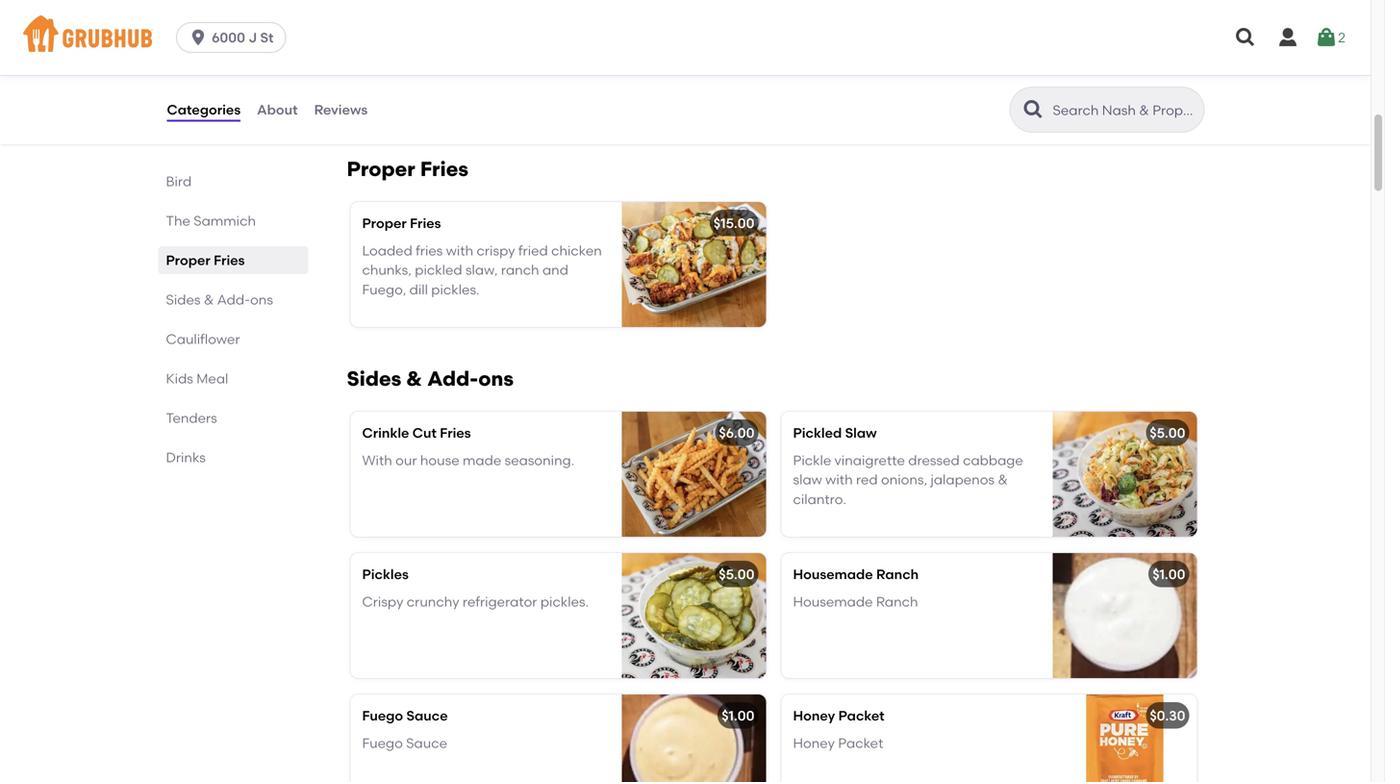 Task type: locate. For each thing, give the bounding box(es) containing it.
with up cilantro. at the bottom of page
[[826, 472, 853, 488]]

fuego sauce
[[362, 708, 448, 724], [362, 735, 447, 751]]

0 vertical spatial sides & add-ons
[[166, 292, 273, 308]]

1 vertical spatial sides & add-ons
[[347, 367, 514, 391]]

0 vertical spatial ons
[[250, 292, 273, 308]]

crinkle
[[362, 425, 409, 441]]

1 horizontal spatial $1.00
[[1153, 566, 1186, 583]]

1 honey from the top
[[793, 708, 835, 724]]

$1.00
[[1153, 566, 1186, 583], [722, 708, 755, 724]]

1 fuego sauce from the top
[[362, 708, 448, 724]]

1 housemade from the top
[[793, 566, 873, 583]]

0 horizontal spatial $1.00
[[722, 708, 755, 724]]

proper down the
[[166, 252, 210, 268]]

crunchy
[[407, 593, 459, 610]]

sides & add-ons up cut
[[347, 367, 514, 391]]

svg image inside 6000 j st button
[[189, 28, 208, 47]]

proper down reviews button
[[347, 157, 415, 181]]

slaw
[[793, 472, 822, 488]]

fried
[[518, 242, 548, 259]]

1 vertical spatial with
[[826, 472, 853, 488]]

1 vertical spatial ons
[[478, 367, 514, 391]]

sides up "crinkle"
[[347, 367, 401, 391]]

2 vertical spatial &
[[998, 472, 1008, 488]]

1 horizontal spatial sides
[[347, 367, 401, 391]]

2 vertical spatial proper fries
[[166, 252, 245, 268]]

ranch
[[501, 262, 539, 278]]

2 honey packet from the top
[[793, 735, 884, 751]]

1 vertical spatial &
[[406, 367, 422, 391]]

& up cauliflower
[[204, 292, 214, 308]]

pickles
[[362, 566, 409, 583]]

drinks
[[166, 449, 206, 466]]

sides
[[166, 292, 201, 308], [347, 367, 401, 391]]

honey packet image
[[1053, 695, 1197, 782]]

0 vertical spatial $1.00
[[1153, 566, 1186, 583]]

0 vertical spatial sauce
[[406, 708, 448, 724]]

sauce
[[406, 708, 448, 724], [406, 735, 447, 751]]

& up crinkle cut fries
[[406, 367, 422, 391]]

1 vertical spatial proper
[[362, 215, 407, 231]]

0 horizontal spatial sides & add-ons
[[166, 292, 273, 308]]

pickle
[[793, 452, 831, 468]]

0 vertical spatial honey packet
[[793, 708, 885, 724]]

reviews button
[[313, 75, 369, 144]]

main navigation navigation
[[0, 0, 1371, 75]]

0 vertical spatial fuego sauce
[[362, 708, 448, 724]]

ons down sammich
[[250, 292, 273, 308]]

made
[[463, 452, 501, 468]]

sides & add-ons
[[166, 292, 273, 308], [347, 367, 514, 391]]

svg image
[[1234, 26, 1257, 49], [1277, 26, 1300, 49], [1315, 26, 1338, 49], [189, 28, 208, 47]]

add- up cut
[[427, 367, 478, 391]]

&
[[204, 292, 214, 308], [406, 367, 422, 391], [998, 472, 1008, 488]]

1 vertical spatial packet
[[838, 735, 884, 751]]

6000 j st
[[212, 29, 274, 46]]

0 horizontal spatial pickles.
[[431, 281, 480, 298]]

2 housemade from the top
[[793, 593, 873, 610]]

onions,
[[881, 472, 928, 488]]

loaded
[[362, 242, 413, 259]]

pickles.
[[431, 281, 480, 298], [541, 593, 589, 610]]

housemade ranch
[[793, 566, 919, 583], [793, 593, 918, 610]]

& down cabbage
[[998, 472, 1008, 488]]

0 vertical spatial honey
[[793, 708, 835, 724]]

0 vertical spatial add-
[[217, 292, 250, 308]]

add-
[[217, 292, 250, 308], [427, 367, 478, 391]]

our
[[396, 452, 417, 468]]

crispy
[[362, 593, 404, 610]]

1 vertical spatial sides
[[347, 367, 401, 391]]

sammich
[[194, 213, 256, 229]]

with our house made seasoning.
[[362, 452, 575, 468]]

tenders
[[166, 410, 217, 426]]

honey
[[793, 708, 835, 724], [793, 735, 835, 751]]

0 horizontal spatial sides
[[166, 292, 201, 308]]

fuego sauce image
[[622, 695, 766, 782]]

with up pickled
[[446, 242, 473, 259]]

0 horizontal spatial add-
[[217, 292, 250, 308]]

categories button
[[166, 75, 242, 144]]

0 vertical spatial &
[[204, 292, 214, 308]]

ons
[[250, 292, 273, 308], [478, 367, 514, 391]]

slaw,
[[466, 262, 498, 278]]

packet
[[839, 708, 885, 724], [838, 735, 884, 751]]

0 vertical spatial fuego
[[362, 708, 403, 724]]

fuego
[[362, 708, 403, 724], [362, 735, 403, 751]]

with inside loaded fries with crispy fried chicken chunks, pickled slaw, ranch and fuego, dill pickles.
[[446, 242, 473, 259]]

chicken
[[551, 242, 602, 259]]

1 vertical spatial fuego
[[362, 735, 403, 751]]

with
[[446, 242, 473, 259], [826, 472, 853, 488]]

1 vertical spatial housemade ranch
[[793, 593, 918, 610]]

1 horizontal spatial $5.00
[[1150, 425, 1186, 441]]

$1.00 for ranch
[[1153, 566, 1186, 583]]

pickles. down pickled
[[431, 281, 480, 298]]

with
[[362, 452, 392, 468]]

dressed
[[908, 452, 960, 468]]

0 horizontal spatial with
[[446, 242, 473, 259]]

2 packet from the top
[[838, 735, 884, 751]]

sides & add-ons up cauliflower
[[166, 292, 273, 308]]

0 vertical spatial sides
[[166, 292, 201, 308]]

chunks,
[[362, 262, 412, 278]]

1 horizontal spatial sides & add-ons
[[347, 367, 514, 391]]

proper up the loaded on the top left
[[362, 215, 407, 231]]

1 vertical spatial honey
[[793, 735, 835, 751]]

dill
[[409, 281, 428, 298]]

fries
[[416, 242, 443, 259]]

1 horizontal spatial with
[[826, 472, 853, 488]]

ons up made
[[478, 367, 514, 391]]

1 vertical spatial honey packet
[[793, 735, 884, 751]]

0 vertical spatial housemade
[[793, 566, 873, 583]]

1 vertical spatial housemade
[[793, 593, 873, 610]]

proper fries
[[347, 157, 469, 181], [362, 215, 441, 231], [166, 252, 245, 268]]

bird
[[166, 173, 192, 190]]

the sammich image
[[622, 0, 766, 117]]

6000 j st button
[[176, 22, 294, 53]]

categories
[[167, 101, 241, 118]]

1 vertical spatial add-
[[427, 367, 478, 391]]

with inside pickle vinaigrette dressed cabbage slaw with red onions, jalapenos & cilantro.
[[826, 472, 853, 488]]

1 horizontal spatial ons
[[478, 367, 514, 391]]

1 vertical spatial fuego sauce
[[362, 735, 447, 751]]

1 sauce from the top
[[406, 708, 448, 724]]

2 sauce from the top
[[406, 735, 447, 751]]

honey packet
[[793, 708, 885, 724], [793, 735, 884, 751]]

pickles. inside loaded fries with crispy fried chicken chunks, pickled slaw, ranch and fuego, dill pickles.
[[431, 281, 480, 298]]

0 vertical spatial housemade ranch
[[793, 566, 919, 583]]

0 horizontal spatial $5.00
[[719, 566, 755, 583]]

$5.00
[[1150, 425, 1186, 441], [719, 566, 755, 583]]

2 horizontal spatial &
[[998, 472, 1008, 488]]

0 vertical spatial with
[[446, 242, 473, 259]]

ranch
[[876, 566, 919, 583], [876, 593, 918, 610]]

add- up cauliflower
[[217, 292, 250, 308]]

0 vertical spatial packet
[[839, 708, 885, 724]]

0 vertical spatial pickles.
[[431, 281, 480, 298]]

housemade
[[793, 566, 873, 583], [793, 593, 873, 610]]

proper
[[347, 157, 415, 181], [362, 215, 407, 231], [166, 252, 210, 268]]

0 vertical spatial proper
[[347, 157, 415, 181]]

search icon image
[[1022, 98, 1045, 121]]

crinkle cut fries image
[[622, 412, 766, 537]]

fries
[[420, 157, 469, 181], [410, 215, 441, 231], [214, 252, 245, 268], [440, 425, 471, 441]]

1 vertical spatial $5.00
[[719, 566, 755, 583]]

1 vertical spatial $1.00
[[722, 708, 755, 724]]

pickles. right "refrigerator"
[[541, 593, 589, 610]]

0 vertical spatial $5.00
[[1150, 425, 1186, 441]]

sides up cauliflower
[[166, 292, 201, 308]]

proper fries image
[[622, 202, 766, 327]]

1 vertical spatial sauce
[[406, 735, 447, 751]]

the
[[166, 213, 190, 229]]

st
[[260, 29, 274, 46]]

meal
[[196, 370, 228, 387]]

about button
[[256, 75, 299, 144]]

kids
[[166, 370, 193, 387]]

j
[[249, 29, 257, 46]]

1 horizontal spatial pickles.
[[541, 593, 589, 610]]



Task type: vqa. For each thing, say whether or not it's contained in the screenshot.
kids meal
yes



Task type: describe. For each thing, give the bounding box(es) containing it.
2 honey from the top
[[793, 735, 835, 751]]

house
[[420, 452, 460, 468]]

$15.00
[[714, 215, 755, 231]]

0 vertical spatial ranch
[[876, 566, 919, 583]]

pickles image
[[622, 553, 766, 678]]

pickle vinaigrette dressed cabbage slaw with red onions, jalapenos & cilantro.
[[793, 452, 1023, 507]]

svg image inside "2" button
[[1315, 26, 1338, 49]]

jalapenos
[[931, 472, 995, 488]]

vinaigrette
[[835, 452, 905, 468]]

refrigerator
[[463, 593, 537, 610]]

reviews
[[314, 101, 368, 118]]

2 vertical spatial proper
[[166, 252, 210, 268]]

$5.00 for cabbage
[[1150, 425, 1186, 441]]

cabbage
[[963, 452, 1023, 468]]

0 vertical spatial proper fries
[[347, 157, 469, 181]]

Search Nash & Proper | The Line search field
[[1051, 101, 1198, 119]]

$1.00 for sauce
[[722, 708, 755, 724]]

2 button
[[1315, 20, 1346, 55]]

loaded fries with crispy fried chicken chunks, pickled slaw, ranch and fuego, dill pickles.
[[362, 242, 602, 298]]

housemade ranch image
[[1053, 553, 1197, 678]]

0 horizontal spatial &
[[204, 292, 214, 308]]

and
[[543, 262, 569, 278]]

1 housemade ranch from the top
[[793, 566, 919, 583]]

0 horizontal spatial ons
[[250, 292, 273, 308]]

1 vertical spatial ranch
[[876, 593, 918, 610]]

& inside pickle vinaigrette dressed cabbage slaw with red onions, jalapenos & cilantro.
[[998, 472, 1008, 488]]

slaw
[[845, 425, 877, 441]]

pickled slaw image
[[1053, 412, 1197, 537]]

1 horizontal spatial add-
[[427, 367, 478, 391]]

1 packet from the top
[[839, 708, 885, 724]]

1 horizontal spatial &
[[406, 367, 422, 391]]

cut
[[413, 425, 437, 441]]

$0.30
[[1150, 708, 1186, 724]]

$6.00
[[719, 425, 755, 441]]

red
[[856, 472, 878, 488]]

pickled
[[793, 425, 842, 441]]

fuego,
[[362, 281, 406, 298]]

cilantro.
[[793, 491, 846, 507]]

pickled slaw
[[793, 425, 877, 441]]

crinkle cut fries
[[362, 425, 471, 441]]

2 housemade ranch from the top
[[793, 593, 918, 610]]

1 vertical spatial proper fries
[[362, 215, 441, 231]]

6000
[[212, 29, 245, 46]]

$5.00 for pickles.
[[719, 566, 755, 583]]

cauliflower
[[166, 331, 240, 347]]

pickled
[[415, 262, 462, 278]]

about
[[257, 101, 298, 118]]

crispy crunchy refrigerator pickles.
[[362, 593, 589, 610]]

crispy
[[477, 242, 515, 259]]

1 fuego from the top
[[362, 708, 403, 724]]

1 honey packet from the top
[[793, 708, 885, 724]]

the sammich
[[166, 213, 256, 229]]

2 fuego sauce from the top
[[362, 735, 447, 751]]

kids meal
[[166, 370, 228, 387]]

1 vertical spatial pickles.
[[541, 593, 589, 610]]

seasoning.
[[505, 452, 575, 468]]

2
[[1338, 29, 1346, 46]]

2 fuego from the top
[[362, 735, 403, 751]]



